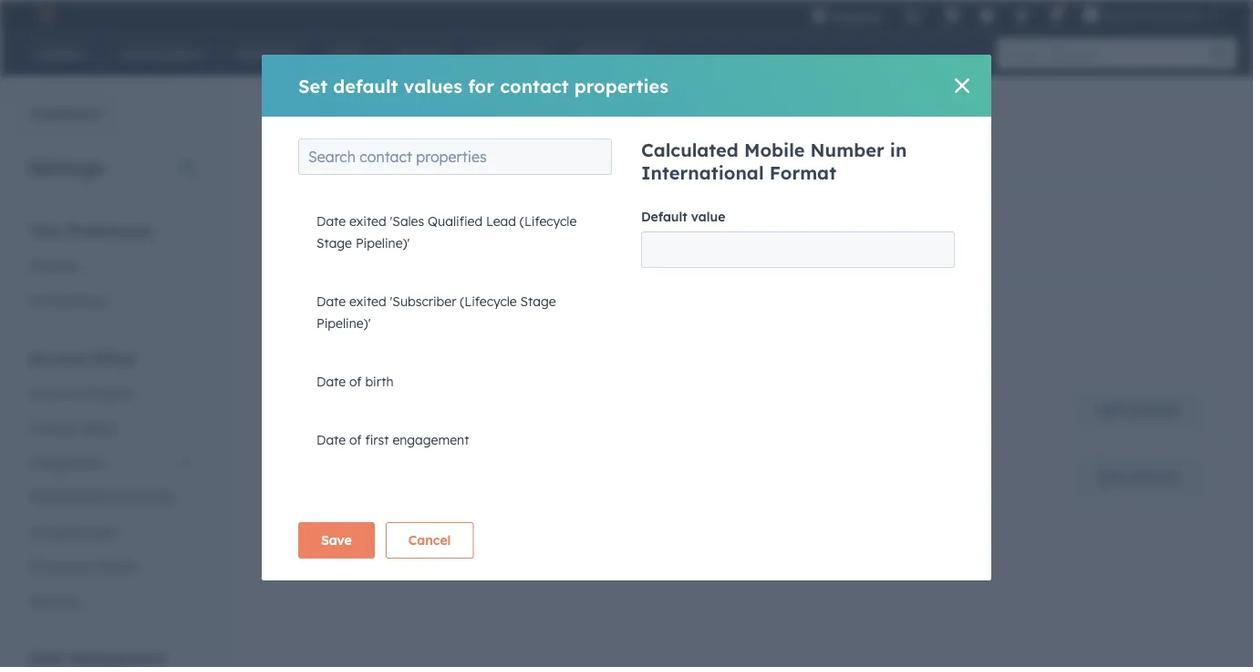 Task type: vqa. For each thing, say whether or not it's contained in the screenshot.
Date related to Date exited 'Subscriber (Lifecycle Stage Pipeline)'
yes



Task type: describe. For each thing, give the bounding box(es) containing it.
consent
[[90, 559, 139, 575]]

lead
[[486, 214, 516, 229]]

'sales
[[390, 214, 424, 229]]

configuration
[[292, 148, 379, 164]]

security
[[29, 594, 78, 610]]

& for privacy
[[77, 559, 86, 575]]

marketplace downloads
[[29, 490, 174, 506]]

account setup element
[[18, 348, 204, 619]]

qualified
[[428, 214, 483, 229]]

number
[[811, 139, 885, 162]]

in inside double opt-in link
[[503, 148, 513, 164]]

(lifecycle inside date exited 'subscriber (lifecycle stage pipeline)'
[[460, 294, 517, 310]]

1 edit defaults button from the top
[[1076, 392, 1202, 429]]

data
[[337, 203, 365, 219]]

0 vertical spatial email
[[478, 301, 511, 317]]

all
[[461, 301, 474, 317]]

privacy & consent link
[[18, 550, 204, 584]]

default
[[333, 74, 398, 97]]

personalization
[[491, 339, 633, 361]]

settings
[[29, 156, 104, 178]]

notifications
[[29, 292, 107, 308]]

settings
[[304, 301, 351, 317]]

calling icon button
[[898, 2, 929, 29]]

apoptosis studios button
[[1072, 0, 1232, 29]]

you
[[369, 203, 391, 219]]

account for account setup
[[29, 349, 88, 367]]

2 edit defaults button from the top
[[1076, 459, 1202, 495]]

privacy & consent
[[29, 559, 139, 575]]

how
[[668, 203, 693, 219]]

tracking for tracking code
[[29, 524, 80, 540]]

notifications link
[[18, 283, 204, 318]]

date for date exited 'subscriber (lifecycle stage pipeline)'
[[317, 294, 346, 310]]

and inside rss date and times link
[[589, 250, 612, 266]]

value
[[692, 209, 726, 225]]

in inside calculated mobile number in international format
[[890, 139, 907, 162]]

times
[[616, 250, 649, 266]]

subscription types
[[699, 148, 812, 164]]

tracking code
[[29, 524, 115, 540]]

1 defaults from the top
[[1128, 402, 1179, 418]]

1 vertical spatial email
[[434, 339, 485, 361]]

apoptosis
[[1103, 7, 1159, 22]]

marketplace downloads link
[[18, 480, 204, 515]]

calculated
[[641, 139, 739, 162]]

your preferences
[[29, 221, 153, 240]]

account defaults
[[29, 386, 132, 402]]

default for default values for email personalization
[[266, 339, 333, 361]]

email
[[266, 97, 323, 124]]

footer link
[[266, 236, 356, 280]]

date for date of first engagement
[[317, 433, 346, 449]]

account defaults link
[[18, 376, 204, 411]]

dashboard
[[30, 106, 101, 122]]

tracking code link
[[18, 515, 204, 550]]

subscriptions
[[565, 148, 647, 164]]

tara schultz image
[[1083, 6, 1100, 23]]

pipeline)' inside date exited 'sales qualified lead (lifecycle stage pipeline)'
[[356, 235, 410, 251]]

rss date and times
[[530, 250, 649, 266]]

subscription types link
[[672, 134, 838, 178]]

stage inside date exited 'sales qualified lead (lifecycle stage pipeline)'
[[317, 235, 352, 251]]

privacy
[[29, 559, 73, 575]]

account setup
[[29, 349, 135, 367]]

marketplaces image
[[945, 8, 961, 25]]

will
[[355, 301, 374, 317]]

upgrade
[[831, 9, 883, 24]]

customize
[[604, 203, 665, 219]]

0 horizontal spatial for
[[403, 339, 429, 361]]

hubspot image
[[33, 4, 55, 26]]

choose the data you want to display in your emails and customize how it should look.
[[266, 203, 779, 219]]

(lifecycle inside date exited 'sales qualified lead (lifecycle stage pipeline)'
[[520, 214, 577, 229]]

general link
[[18, 249, 204, 283]]

contact
[[500, 74, 569, 97]]

save
[[321, 533, 352, 549]]

cancel
[[409, 533, 451, 549]]

of for first
[[349, 433, 362, 449]]

set
[[298, 74, 328, 97]]

'subscriber
[[390, 294, 457, 310]]

exited for 'subscriber
[[349, 294, 387, 310]]

your
[[29, 221, 63, 240]]

personalization
[[382, 250, 479, 266]]

choose
[[266, 203, 310, 219]]

marketplaces button
[[934, 0, 972, 29]]

set default values for contact properties
[[298, 74, 669, 97]]

settings link
[[1003, 0, 1041, 29]]

navigation for email
[[266, 133, 941, 179]]

birth
[[365, 374, 394, 390]]

date for date of birth
[[317, 374, 346, 390]]

rss date and times link
[[505, 236, 674, 280]]

navigation for choose the data you want to display in your emails and customize how it should look.
[[266, 236, 1225, 281]]

these
[[266, 301, 300, 317]]

Search HubSpot search field
[[997, 38, 1221, 69]]

of for birth
[[349, 374, 362, 390]]

your preferences element
[[18, 220, 204, 318]]

properties
[[575, 74, 669, 97]]

defaults
[[82, 386, 132, 402]]

subscriptions link
[[539, 134, 672, 178]]

tracking for tracking
[[864, 148, 915, 164]]

date
[[558, 250, 585, 266]]

mobile
[[745, 139, 805, 162]]

users
[[29, 420, 63, 436]]

edit defaults for second "edit defaults" button from the bottom of the page
[[1099, 402, 1179, 418]]

international
[[641, 162, 764, 184]]



Task type: locate. For each thing, give the bounding box(es) containing it.
default values for email personalization
[[266, 339, 633, 361]]

0 horizontal spatial stage
[[317, 235, 352, 251]]

1 horizontal spatial (lifecycle
[[520, 214, 577, 229]]

1 vertical spatial navigation
[[266, 236, 1225, 281]]

0 vertical spatial account
[[29, 349, 88, 367]]

security link
[[18, 584, 204, 619]]

be
[[377, 301, 393, 317]]

0 vertical spatial tracking
[[864, 148, 915, 164]]

1 vertical spatial default
[[266, 339, 333, 361]]

help image
[[979, 8, 996, 25]]

0 vertical spatial defaults
[[1128, 402, 1179, 418]]

1 horizontal spatial values
[[404, 74, 463, 97]]

date of birth
[[317, 374, 394, 390]]

subscription
[[699, 148, 774, 164]]

account inside account defaults link
[[29, 386, 78, 402]]

of
[[349, 374, 362, 390], [349, 433, 362, 449]]

default down these
[[266, 339, 333, 361]]

exited inside date exited 'subscriber (lifecycle stage pipeline)'
[[349, 294, 387, 310]]

0 horizontal spatial in
[[490, 203, 501, 219]]

apoptosis studios
[[1103, 7, 1205, 22]]

2 account from the top
[[29, 386, 78, 402]]

date left will
[[317, 294, 346, 310]]

0 horizontal spatial to
[[428, 203, 440, 219]]

1 vertical spatial stage
[[521, 294, 556, 310]]

account up users
[[29, 386, 78, 402]]

footer
[[291, 250, 331, 266]]

date up footer
[[317, 214, 346, 229]]

users & teams
[[29, 420, 118, 436]]

1 horizontal spatial stage
[[521, 294, 556, 310]]

date left birth
[[317, 374, 346, 390]]

&
[[66, 420, 76, 436], [77, 559, 86, 575]]

0 vertical spatial of
[[349, 374, 362, 390]]

2 horizontal spatial in
[[890, 139, 907, 162]]

stage down rss
[[521, 294, 556, 310]]

values up birth
[[338, 339, 397, 361]]

exited left 'sales
[[349, 214, 387, 229]]

0 vertical spatial default
[[641, 209, 688, 225]]

these settings will be applied to all email types.
[[266, 301, 550, 317]]

2 exited from the top
[[349, 294, 387, 310]]

downloads
[[107, 490, 174, 506]]

2 of from the top
[[349, 433, 362, 449]]

notifications image
[[1049, 8, 1065, 25]]

2 edit defaults from the top
[[1099, 469, 1179, 485]]

2 navigation from the top
[[266, 236, 1225, 281]]

exited inside date exited 'sales qualified lead (lifecycle stage pipeline)'
[[349, 214, 387, 229]]

0 vertical spatial edit defaults
[[1099, 402, 1179, 418]]

the
[[314, 203, 333, 219]]

0 horizontal spatial tracking
[[29, 524, 80, 540]]

Search contact properties search field
[[298, 139, 612, 175]]

display
[[444, 203, 487, 219]]

0 vertical spatial edit
[[1099, 402, 1124, 418]]

search button
[[1203, 38, 1237, 69]]

default for default value
[[641, 209, 688, 225]]

and
[[577, 203, 601, 219], [589, 250, 612, 266]]

email down all on the top left of the page
[[434, 339, 485, 361]]

pipeline)' inside date exited 'subscriber (lifecycle stage pipeline)'
[[317, 316, 371, 332]]

tracking
[[864, 148, 915, 164], [29, 524, 80, 540]]

double opt-in
[[431, 148, 513, 164]]

settings image
[[1014, 8, 1030, 25]]

1 navigation from the top
[[266, 133, 941, 179]]

your
[[504, 203, 531, 219]]

studios
[[1163, 7, 1205, 22]]

1 account from the top
[[29, 349, 88, 367]]

personalization link
[[356, 236, 505, 280]]

1 edit defaults from the top
[[1099, 402, 1179, 418]]

0 vertical spatial for
[[468, 74, 495, 97]]

edit
[[1099, 402, 1124, 418], [1099, 469, 1124, 485]]

tracking up privacy
[[29, 524, 80, 540]]

2 defaults from the top
[[1128, 469, 1179, 485]]

stage inside date exited 'subscriber (lifecycle stage pipeline)'
[[521, 294, 556, 310]]

(lifecycle
[[520, 214, 577, 229], [460, 294, 517, 310]]

exited for 'sales
[[349, 214, 387, 229]]

1 horizontal spatial default
[[641, 209, 688, 225]]

date for date exited 'sales qualified lead (lifecycle stage pipeline)'
[[317, 214, 346, 229]]

exited
[[349, 214, 387, 229], [349, 294, 387, 310]]

in right number
[[890, 139, 907, 162]]

1 horizontal spatial in
[[503, 148, 513, 164]]

2 edit from the top
[[1099, 469, 1124, 485]]

and right emails at the left of the page
[[577, 203, 601, 219]]

calculated mobile number in international format
[[641, 139, 907, 184]]

format
[[770, 162, 837, 184]]

for down applied
[[403, 339, 429, 361]]

1 vertical spatial and
[[589, 250, 612, 266]]

date exited 'subscriber (lifecycle stage pipeline)'
[[317, 294, 556, 332]]

navigation containing footer
[[266, 236, 1225, 281]]

configuration link
[[266, 134, 405, 178]]

menu containing apoptosis studios
[[800, 0, 1232, 36]]

1 vertical spatial pipeline)'
[[317, 316, 371, 332]]

of left first
[[349, 433, 362, 449]]

1 vertical spatial of
[[349, 433, 362, 449]]

opt-
[[477, 148, 503, 164]]

in
[[890, 139, 907, 162], [503, 148, 513, 164], [490, 203, 501, 219]]

date inside date exited 'sales qualified lead (lifecycle stage pipeline)'
[[317, 214, 346, 229]]

values right default
[[404, 74, 463, 97]]

and right date
[[589, 250, 612, 266]]

0 horizontal spatial &
[[66, 420, 76, 436]]

to left all on the top left of the page
[[445, 301, 457, 317]]

account up account defaults
[[29, 349, 88, 367]]

want
[[394, 203, 424, 219]]

to for applied
[[445, 301, 457, 317]]

account for account defaults
[[29, 386, 78, 402]]

navigation up 'customize'
[[266, 133, 941, 179]]

pipeline)'
[[356, 235, 410, 251], [317, 316, 371, 332]]

1 vertical spatial defaults
[[1128, 469, 1179, 485]]

tracking right "format" on the top
[[864, 148, 915, 164]]

search image
[[1212, 46, 1228, 62]]

integrations button
[[18, 446, 204, 480]]

date inside date exited 'subscriber (lifecycle stage pipeline)'
[[317, 294, 346, 310]]

general
[[29, 258, 76, 274]]

0 vertical spatial (lifecycle
[[520, 214, 577, 229]]

email right all on the top left of the page
[[478, 301, 511, 317]]

close image
[[955, 78, 970, 93]]

1 vertical spatial edit
[[1099, 469, 1124, 485]]

navigation
[[266, 133, 941, 179], [266, 236, 1225, 281]]

1 vertical spatial account
[[29, 386, 78, 402]]

1 vertical spatial edit defaults
[[1099, 469, 1179, 485]]

2 date from the top
[[317, 294, 346, 310]]

teams
[[79, 420, 118, 436]]

0 horizontal spatial default
[[266, 339, 333, 361]]

pipeline)' left 'be'
[[317, 316, 371, 332]]

pipeline)' down 'sales
[[356, 235, 410, 251]]

date left first
[[317, 433, 346, 449]]

to right want at the left top of page
[[428, 203, 440, 219]]

dialog
[[262, 55, 992, 581]]

values
[[404, 74, 463, 97], [338, 339, 397, 361]]

default left the it
[[641, 209, 688, 225]]

tracking link
[[838, 134, 940, 178]]

rss
[[530, 250, 554, 266]]

in left your at left
[[490, 203, 501, 219]]

0 vertical spatial values
[[404, 74, 463, 97]]

& right users
[[66, 420, 76, 436]]

0 vertical spatial stage
[[317, 235, 352, 251]]

navigation containing configuration
[[266, 133, 941, 179]]

0 vertical spatial navigation
[[266, 133, 941, 179]]

0 horizontal spatial (lifecycle
[[460, 294, 517, 310]]

0 vertical spatial to
[[428, 203, 440, 219]]

integrations
[[29, 455, 104, 471]]

1 vertical spatial to
[[445, 301, 457, 317]]

1 vertical spatial for
[[403, 339, 429, 361]]

to for want
[[428, 203, 440, 219]]

dashboard link
[[0, 97, 113, 133]]

look.
[[751, 203, 779, 219]]

1 edit from the top
[[1099, 402, 1124, 418]]

hubspot link
[[22, 4, 68, 26]]

date of first engagement
[[317, 433, 469, 449]]

engagement
[[393, 433, 469, 449]]

0 vertical spatial edit defaults button
[[1076, 392, 1202, 429]]

stage down the at the top left of the page
[[317, 235, 352, 251]]

1 horizontal spatial for
[[468, 74, 495, 97]]

of left birth
[[349, 374, 362, 390]]

4 date from the top
[[317, 433, 346, 449]]

1 of from the top
[[349, 374, 362, 390]]

help button
[[972, 0, 1003, 29]]

menu
[[800, 0, 1232, 36]]

Default value text field
[[641, 232, 955, 268]]

1 vertical spatial tracking
[[29, 524, 80, 540]]

applied
[[396, 301, 441, 317]]

0 vertical spatial exited
[[349, 214, 387, 229]]

1 vertical spatial &
[[77, 559, 86, 575]]

& right privacy
[[77, 559, 86, 575]]

tracking inside account setup element
[[29, 524, 80, 540]]

setup
[[93, 349, 135, 367]]

double opt-in link
[[405, 134, 539, 178]]

(lifecycle up rss
[[520, 214, 577, 229]]

0 vertical spatial and
[[577, 203, 601, 219]]

0 vertical spatial &
[[66, 420, 76, 436]]

emails
[[535, 203, 574, 219]]

email
[[478, 301, 511, 317], [434, 339, 485, 361]]

default value
[[641, 209, 726, 225]]

edit defaults button
[[1076, 392, 1202, 429], [1076, 459, 1202, 495]]

date
[[317, 214, 346, 229], [317, 294, 346, 310], [317, 374, 346, 390], [317, 433, 346, 449]]

1 horizontal spatial &
[[77, 559, 86, 575]]

1 horizontal spatial tracking
[[864, 148, 915, 164]]

tracking inside navigation
[[864, 148, 915, 164]]

save button
[[298, 523, 375, 559]]

1 horizontal spatial to
[[445, 301, 457, 317]]

(lifecycle up default values for email personalization
[[460, 294, 517, 310]]

& for users
[[66, 420, 76, 436]]

edit defaults for 2nd "edit defaults" button from the top
[[1099, 469, 1179, 485]]

calling icon image
[[905, 9, 922, 26]]

in up your at left
[[503, 148, 513, 164]]

0 vertical spatial pipeline)'
[[356, 235, 410, 251]]

for left contact at the top left of the page
[[468, 74, 495, 97]]

1 exited from the top
[[349, 214, 387, 229]]

preferences
[[67, 221, 153, 240]]

for
[[468, 74, 495, 97], [403, 339, 429, 361]]

types.
[[515, 301, 550, 317]]

account
[[29, 349, 88, 367], [29, 386, 78, 402]]

1 vertical spatial (lifecycle
[[460, 294, 517, 310]]

notifications button
[[1041, 0, 1072, 29]]

double
[[431, 148, 474, 164]]

defaults
[[1128, 402, 1179, 418], [1128, 469, 1179, 485]]

exited left applied
[[349, 294, 387, 310]]

should
[[708, 203, 748, 219]]

dialog containing set default values for contact properties
[[262, 55, 992, 581]]

upgrade image
[[811, 8, 828, 25]]

3 date from the top
[[317, 374, 346, 390]]

0 horizontal spatial values
[[338, 339, 397, 361]]

1 vertical spatial edit defaults button
[[1076, 459, 1202, 495]]

1 date from the top
[[317, 214, 346, 229]]

1 vertical spatial values
[[338, 339, 397, 361]]

1 vertical spatial exited
[[349, 294, 387, 310]]

navigation down should
[[266, 236, 1225, 281]]

users & teams link
[[18, 411, 204, 446]]



